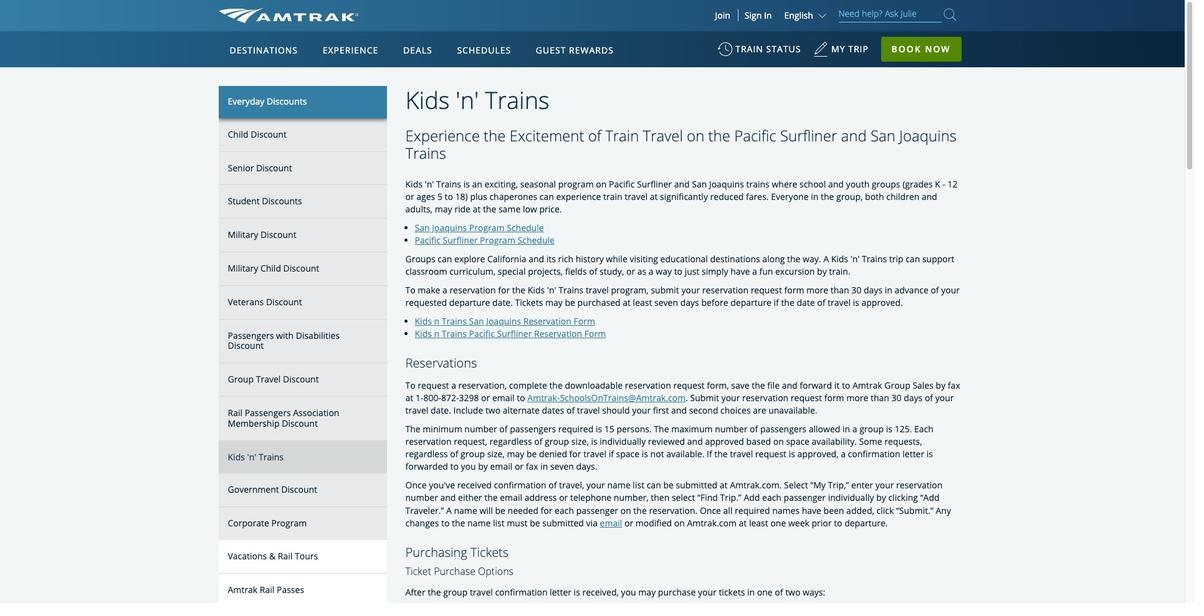 Task type: locate. For each thing, give the bounding box(es) containing it.
to right changes
[[441, 517, 450, 529]]

child inside the child discount link
[[228, 128, 249, 140]]

"my
[[811, 480, 826, 492]]

price.
[[540, 203, 562, 215]]

and inside experience the excitement of train travel on the pacific surfliner and san joaquins trains
[[841, 125, 867, 146]]

a down "availability." in the bottom right of the page
[[841, 449, 846, 460]]

'n'
[[456, 84, 479, 116], [425, 178, 434, 190], [851, 253, 860, 265], [547, 285, 557, 296], [247, 451, 256, 463]]

schedule
[[507, 222, 544, 234], [518, 235, 555, 246]]

submitted left via
[[543, 517, 584, 529]]

on
[[687, 125, 705, 146], [596, 178, 607, 190], [774, 436, 784, 448], [621, 505, 631, 517], [674, 517, 685, 529]]

english
[[785, 9, 814, 21]]

discounts right 'student'
[[262, 195, 302, 207]]

0 horizontal spatial form
[[785, 285, 805, 296]]

is left 'approved.'
[[853, 297, 860, 309]]

and inside the minimum number of passengers required is 15 persons. the maximum number of passengers allowed in a group is 125. each reservation request, regardless of group size, is individually reviewed and approved based on space availability. some requests, regardless of group size, may be denied for travel if space is not available. if the travel request is approved, a confirmation letter is forwarded to you by email or fax in seven days.
[[688, 436, 703, 448]]

15
[[605, 424, 615, 435]]

changes
[[406, 517, 439, 529]]

0 horizontal spatial if
[[609, 449, 614, 460]]

reservation up "add
[[897, 480, 943, 492]]

and inside once you've received confirmation of travel, your name list can be submitted at amtrak.com. select "my trip," enter your reservation number and either the email address or telephone number, then select "find trip." add each passenger individually by clicking "add traveler." a name will be needed for each passenger on the reservation. once all required names have been added, click "submit." any changes to the name list must be submitted via
[[441, 492, 456, 504]]

1 the from the left
[[406, 424, 421, 435]]

military child discount
[[228, 263, 319, 274]]

1 vertical spatial seven
[[551, 461, 574, 473]]

in inside kids 'n' trains is an exciting, seasonal program on pacific surfliner and san joaquins trains where school and youth groups (grades k - 12 or ages 5 to 18) plus chaperones can experience train travel at significantly reduced fares. everyone in the group, both children and adults, may ride at the same low price.
[[811, 191, 819, 203]]

to inside groups can explore california and its rich history while visiting educational destinations along the way. a kids 'n' trains trip can support classroom curriculum, special projects, fields of study, or as a way to just simply have a fun excursion by train.
[[674, 266, 683, 278]]

trains up ages
[[406, 143, 446, 164]]

membership
[[228, 418, 280, 429]]

or inside kids 'n' trains is an exciting, seasonal program on pacific surfliner and san joaquins trains where school and youth groups (grades k - 12 or ages 5 to 18) plus chaperones can experience train travel at significantly reduced fares. everyone in the group, both children and adults, may ride at the same low price.
[[406, 191, 414, 203]]

1 vertical spatial you
[[621, 587, 636, 599]]

0 vertical spatial date.
[[493, 297, 513, 309]]

0 vertical spatial kids 'n' trains
[[406, 84, 550, 116]]

0 horizontal spatial number
[[406, 492, 438, 504]]

"submit."
[[897, 505, 934, 517]]

1 vertical spatial date.
[[431, 405, 451, 417]]

by inside to request a reservation, complete the downloadable reservation request form, save the file and forward it to amtrak group sales by fax at 1-800-872-3298 or email to
[[936, 380, 946, 392]]

or up needed at left bottom
[[515, 461, 524, 473]]

at
[[650, 191, 658, 203], [473, 203, 481, 215], [623, 297, 631, 309], [406, 392, 414, 404], [720, 480, 728, 492], [739, 517, 747, 529]]

for inside to make a reservation for the kids 'n' trains travel program, submit your reservation request form more than 30 days in advance of your requested departure date. tickets may be purchased at least seven days before departure if the date of travel is approved.
[[498, 285, 510, 296]]

to for to make a reservation for the kids 'n' trains travel program, submit your reservation request form more than 30 days in advance of your requested departure date. tickets may be purchased at least seven days before departure if the date of travel is approved.
[[406, 285, 416, 296]]

everyday discounts
[[228, 95, 307, 107]]

one
[[771, 517, 786, 529], [757, 587, 773, 599]]

and down maximum at the bottom of the page
[[688, 436, 703, 448]]

and inside . submit your reservation request form more than 30 days of your travel date. include two alternate dates of travel should your first and second choices are unavailable.
[[672, 405, 687, 417]]

reservation up kids n trains pacific surfliner reservation form link
[[524, 316, 572, 328]]

trip
[[890, 253, 904, 265]]

is up days.
[[591, 436, 598, 448]]

of
[[588, 125, 602, 146], [589, 266, 598, 278], [931, 285, 939, 296], [818, 297, 826, 309], [925, 392, 934, 404], [567, 405, 575, 417], [500, 424, 508, 435], [750, 424, 758, 435], [535, 436, 543, 448], [450, 449, 459, 460], [549, 480, 557, 492], [775, 587, 784, 599]]

0 vertical spatial list
[[633, 480, 645, 492]]

0 vertical spatial n
[[434, 316, 440, 328]]

at down 'program,'
[[623, 297, 631, 309]]

experience for experience the excitement of train travel on the pacific surfliner and san joaquins trains
[[406, 125, 480, 146]]

in down denied
[[541, 461, 548, 473]]

may down 5
[[435, 203, 452, 215]]

1 horizontal spatial experience
[[406, 125, 480, 146]]

of inside once you've received confirmation of travel, your name list can be submitted at amtrak.com. select "my trip," enter your reservation number and either the email address or telephone number, then select "find trip." add each passenger individually by clicking "add traveler." a name will be needed for each passenger on the reservation. once all required names have been added, click "submit." any changes to the name list must be submitted via
[[549, 480, 557, 492]]

2 military from the top
[[228, 263, 258, 274]]

travel right train
[[643, 125, 683, 146]]

kids n trains pacific surfliner reservation form link
[[415, 328, 606, 340]]

seasonal
[[520, 178, 556, 190]]

0 horizontal spatial days
[[681, 297, 699, 309]]

name down either
[[454, 505, 477, 517]]

1 vertical spatial tickets
[[471, 544, 509, 561]]

1 horizontal spatial days
[[864, 285, 883, 296]]

seven
[[655, 297, 678, 309], [551, 461, 574, 473]]

surfliner inside kids 'n' trains is an exciting, seasonal program on pacific surfliner and san joaquins trains where school and youth groups (grades k - 12 or ages 5 to 18) plus chaperones can experience train travel at significantly reduced fares. everyone in the group, both children and adults, may ride at the same low price.
[[637, 178, 672, 190]]

1 horizontal spatial 30
[[892, 392, 902, 404]]

travel inside kids 'n' trains is an exciting, seasonal program on pacific surfliner and san joaquins trains where school and youth groups (grades k - 12 or ages 5 to 18) plus chaperones can experience train travel at significantly reduced fares. everyone in the group, both children and adults, may ride at the same low price.
[[625, 191, 648, 203]]

1 horizontal spatial group
[[885, 380, 911, 392]]

trains
[[485, 84, 550, 116], [406, 143, 446, 164], [436, 178, 461, 190], [862, 253, 887, 265], [559, 285, 584, 296], [442, 316, 467, 328], [442, 328, 467, 340], [259, 451, 284, 463]]

0 vertical spatial seven
[[655, 297, 678, 309]]

1-
[[416, 392, 424, 404]]

or inside to request a reservation, complete the downloadable reservation request form, save the file and forward it to amtrak group sales by fax at 1-800-872-3298 or email to
[[481, 392, 490, 404]]

0 horizontal spatial regardless
[[406, 449, 448, 460]]

to make a reservation for the kids 'n' trains travel program, submit your reservation request form more than 30 days in advance of your requested departure date. tickets may be purchased at least seven days before departure if the date of travel is approved.
[[406, 285, 960, 309]]

for down 'special'
[[498, 285, 510, 296]]

0 horizontal spatial kids 'n' trains
[[228, 451, 284, 463]]

group inside the secondary navigation
[[228, 374, 254, 385]]

0 horizontal spatial have
[[731, 266, 750, 278]]

group left the sales
[[885, 380, 911, 392]]

1 vertical spatial kids 'n' trains
[[228, 451, 284, 463]]

may left denied
[[507, 449, 525, 460]]

group travel discount link
[[219, 364, 387, 397]]

passenger down select at the right of page
[[784, 492, 826, 504]]

reservation inside the minimum number of passengers required is 15 persons. the maximum number of passengers allowed in a group is 125. each reservation request, regardless of group size, is individually reviewed and approved based on space availability. some requests, regardless of group size, may be denied for travel if space is not available. if the travel request is approved, a confirmation letter is forwarded to you by email or fax in seven days.
[[406, 436, 452, 448]]

minimum
[[423, 424, 462, 435]]

0 vertical spatial form
[[785, 285, 805, 296]]

1 to from the top
[[406, 285, 416, 296]]

and down you've
[[441, 492, 456, 504]]

seven inside the minimum number of passengers required is 15 persons. the maximum number of passengers allowed in a group is 125. each reservation request, regardless of group size, is individually reviewed and approved based on space availability. some requests, regardless of group size, may be denied for travel if space is not available. if the travel request is approved, a confirmation letter is forwarded to you by email or fax in seven days.
[[551, 461, 574, 473]]

to right 5
[[445, 191, 453, 203]]

space
[[787, 436, 810, 448], [616, 449, 640, 460]]

1 horizontal spatial child
[[261, 263, 281, 274]]

to up you've
[[450, 461, 459, 473]]

tickets
[[515, 297, 543, 309], [471, 544, 509, 561]]

1 vertical spatial discounts
[[262, 195, 302, 207]]

surfliner up explore
[[443, 235, 478, 246]]

reservation.
[[649, 505, 698, 517]]

in inside to make a reservation for the kids 'n' trains travel program, submit your reservation request form more than 30 days in advance of your requested departure date. tickets may be purchased at least seven days before departure if the date of travel is approved.
[[885, 285, 893, 296]]

government
[[228, 484, 279, 496]]

0 horizontal spatial for
[[498, 285, 510, 296]]

at inside once you've received confirmation of travel, your name list can be submitted at amtrak.com. select "my trip," enter your reservation number and either the email address or telephone number, then select "find trip." add each passenger individually by clicking "add traveler." a name will be needed for each passenger on the reservation. once all required names have been added, click "submit." any changes to the name list must be submitted via
[[720, 480, 728, 492]]

in down school
[[811, 191, 819, 203]]

least inside to make a reservation for the kids 'n' trains travel program, submit your reservation request form more than 30 days in advance of your requested departure date. tickets may be purchased at least seven days before departure if the date of travel is approved.
[[633, 297, 652, 309]]

travel right train
[[625, 191, 648, 203]]

or down 'travel,'
[[559, 492, 568, 504]]

english button
[[785, 9, 830, 21]]

more inside . submit your reservation request form more than 30 days of your travel date. include two alternate dates of travel should your first and second choices are unavailable.
[[847, 392, 869, 404]]

pacific down kids n trains san joaquins reservation form link
[[469, 328, 495, 340]]

military
[[228, 229, 258, 241], [228, 263, 258, 274]]

discounts
[[267, 95, 307, 107], [262, 195, 302, 207]]

seven down denied
[[551, 461, 574, 473]]

joaquins down ride
[[432, 222, 467, 234]]

your
[[682, 285, 700, 296], [942, 285, 960, 296], [722, 392, 740, 404], [936, 392, 954, 404], [632, 405, 651, 417], [587, 480, 605, 492], [876, 480, 894, 492], [698, 587, 717, 599]]

1 horizontal spatial than
[[871, 392, 890, 404]]

discount up with
[[266, 296, 302, 308]]

san inside san joaquins program schedule pacific surfliner program schedule
[[415, 222, 430, 234]]

pacific inside kids 'n' trains is an exciting, seasonal program on pacific surfliner and san joaquins trains where school and youth groups (grades k - 12 or ages 5 to 18) plus chaperones can experience train travel at significantly reduced fares. everyone in the group, both children and adults, may ride at the same low price.
[[609, 178, 635, 190]]

modified
[[636, 517, 672, 529]]

study,
[[600, 266, 624, 278]]

if down 15
[[609, 449, 614, 460]]

0 horizontal spatial experience
[[323, 44, 379, 56]]

surfliner inside san joaquins program schedule pacific surfliner program schedule
[[443, 235, 478, 246]]

30 inside to make a reservation for the kids 'n' trains travel program, submit your reservation request form more than 30 days in advance of your requested departure date. tickets may be purchased at least seven days before departure if the date of travel is approved.
[[852, 285, 862, 296]]

number up traveler."
[[406, 492, 438, 504]]

classroom
[[406, 266, 447, 278]]

0 vertical spatial two
[[486, 405, 501, 417]]

'n' up train.
[[851, 253, 860, 265]]

two right include
[[486, 405, 501, 417]]

'n' inside kids 'n' trains is an exciting, seasonal program on pacific surfliner and san joaquins trains where school and youth groups (grades k - 12 or ages 5 to 18) plus chaperones can experience train travel at significantly reduced fares. everyone in the group, both children and adults, may ride at the same low price.
[[425, 178, 434, 190]]

experience for experience
[[323, 44, 379, 56]]

more inside to make a reservation for the kids 'n' trains travel program, submit your reservation request form more than 30 days in advance of your requested departure date. tickets may be purchased at least seven days before departure if the date of travel is approved.
[[807, 285, 829, 296]]

2 horizontal spatial rail
[[278, 551, 293, 562]]

amtrak inside amtrak rail passes link
[[228, 584, 258, 596]]

joaquins inside san joaquins program schedule pacific surfliner program schedule
[[432, 222, 467, 234]]

surfliner inside kids n trains san joaquins reservation form kids n trains pacific surfliner reservation form
[[497, 328, 532, 340]]

pacific inside san joaquins program schedule pacific surfliner program schedule
[[415, 235, 441, 246]]

my trip button
[[814, 37, 869, 68]]

you
[[461, 461, 476, 473], [621, 587, 636, 599]]

1 military from the top
[[228, 229, 258, 241]]

program up the pacific surfliner program schedule link at the top
[[469, 222, 505, 234]]

individually
[[600, 436, 646, 448], [828, 492, 875, 504]]

1 horizontal spatial date.
[[493, 297, 513, 309]]

1 horizontal spatial have
[[802, 505, 822, 517]]

after
[[406, 587, 426, 599]]

email inside the minimum number of passengers required is 15 persons. the maximum number of passengers allowed in a group is 125. each reservation request, regardless of group size, is individually reviewed and approved based on space availability. some requests, regardless of group size, may be denied for travel if space is not available. if the travel request is approved, a confirmation letter is forwarded to you by email or fax in seven days.
[[490, 461, 513, 473]]

with
[[276, 330, 294, 341]]

experience
[[323, 44, 379, 56], [406, 125, 480, 146]]

number inside once you've received confirmation of travel, your name list can be submitted at amtrak.com. select "my trip," enter your reservation number and either the email address or telephone number, then select "find trip." add each passenger individually by clicking "add traveler." a name will be needed for each passenger on the reservation. once all required names have been added, click "submit." any changes to the name list must be submitted via
[[406, 492, 438, 504]]

0 horizontal spatial than
[[831, 285, 850, 296]]

everyone
[[771, 191, 809, 203]]

0 vertical spatial fax
[[948, 380, 961, 392]]

have inside groups can explore california and its rich history while visiting educational destinations along the way. a kids 'n' trains trip can support classroom curriculum, special projects, fields of study, or as a way to just simply have a fun excursion by train.
[[731, 266, 750, 278]]

train status
[[736, 43, 802, 55]]

are
[[753, 405, 767, 417]]

1 horizontal spatial individually
[[828, 492, 875, 504]]

form inside . submit your reservation request form more than 30 days of your travel date. include two alternate dates of travel should your first and second choices are unavailable.
[[825, 392, 845, 404]]

to down the reservations
[[406, 380, 416, 392]]

secondary navigation
[[219, 85, 406, 604]]

1 horizontal spatial you
[[621, 587, 636, 599]]

1 horizontal spatial more
[[847, 392, 869, 404]]

not
[[651, 449, 664, 460]]

by right the sales
[[936, 380, 946, 392]]

individually inside the minimum number of passengers required is 15 persons. the maximum number of passengers allowed in a group is 125. each reservation request, regardless of group size, is individually reviewed and approved based on space availability. some requests, regardless of group size, may be denied for travel if space is not available. if the travel request is approved, a confirmation letter is forwarded to you by email or fax in seven days.
[[600, 436, 646, 448]]

san joaquins program schedule pacific surfliner program schedule
[[415, 222, 555, 246]]

0 horizontal spatial amtrak
[[228, 584, 258, 596]]

1 horizontal spatial amtrak
[[853, 380, 883, 392]]

email up 'received' on the bottom of the page
[[490, 461, 513, 473]]

san up kids n trains pacific surfliner reservation form link
[[469, 316, 484, 328]]

1 vertical spatial n
[[434, 328, 440, 340]]

email link
[[600, 517, 622, 529]]

status
[[767, 43, 802, 55]]

passengers down alternate
[[510, 424, 556, 435]]

san
[[871, 125, 896, 146], [692, 178, 707, 190], [415, 222, 430, 234], [469, 316, 484, 328]]

amtrak
[[853, 380, 883, 392], [228, 584, 258, 596]]

1 horizontal spatial least
[[749, 517, 769, 529]]

the inside groups can explore california and its rich history while visiting educational destinations along the way. a kids 'n' trains trip can support classroom curriculum, special projects, fields of study, or as a way to just simply have a fun excursion by train.
[[788, 253, 801, 265]]

it
[[835, 380, 840, 392]]

0 vertical spatial space
[[787, 436, 810, 448]]

fax up address
[[526, 461, 538, 473]]

800-
[[424, 392, 441, 404]]

0 horizontal spatial space
[[616, 449, 640, 460]]

program,
[[611, 285, 649, 296]]

two
[[486, 405, 501, 417], [786, 587, 801, 599]]

is inside to make a reservation for the kids 'n' trains travel program, submit your reservation request form more than 30 days in advance of your requested departure date. tickets may be purchased at least seven days before departure if the date of travel is approved.
[[853, 297, 860, 309]]

joaquins up "k"
[[900, 125, 957, 146]]

on inside the minimum number of passengers required is 15 persons. the maximum number of passengers allowed in a group is 125. each reservation request, regardless of group size, is individually reviewed and approved based on space availability. some requests, regardless of group size, may be denied for travel if space is not available. if the travel request is approved, a confirmation letter is forwarded to you by email or fax in seven days.
[[774, 436, 784, 448]]

travel
[[625, 191, 648, 203], [586, 285, 609, 296], [828, 297, 851, 309], [406, 405, 429, 417], [577, 405, 600, 417], [584, 449, 607, 460], [730, 449, 753, 460], [470, 587, 493, 599]]

1 horizontal spatial passenger
[[784, 492, 826, 504]]

0 horizontal spatial required
[[559, 424, 594, 435]]

be inside to make a reservation for the kids 'n' trains travel program, submit your reservation request form more than 30 days in advance of your requested departure date. tickets may be purchased at least seven days before departure if the date of travel is approved.
[[565, 297, 575, 309]]

0 vertical spatial discounts
[[267, 95, 307, 107]]

form
[[574, 316, 595, 328], [585, 328, 606, 340]]

1 horizontal spatial size,
[[572, 436, 589, 448]]

the down school
[[821, 191, 835, 203]]

banner containing join
[[0, 0, 1185, 288]]

to
[[406, 285, 416, 296], [406, 380, 416, 392]]

military for military child discount
[[228, 263, 258, 274]]

in right tickets
[[748, 587, 755, 599]]

1 vertical spatial each
[[555, 505, 574, 517]]

to inside once you've received confirmation of travel, your name list can be submitted at amtrak.com. select "my trip," enter your reservation number and either the email address or telephone number, then select "find trip." add each passenger individually by clicking "add traveler." a name will be needed for each passenger on the reservation. once all required names have been added, click "submit." any changes to the name list must be submitted via
[[441, 517, 450, 529]]

0 horizontal spatial individually
[[600, 436, 646, 448]]

tickets inside to make a reservation for the kids 'n' trains travel program, submit your reservation request form more than 30 days in advance of your requested departure date. tickets may be purchased at least seven days before departure if the date of travel is approved.
[[515, 297, 543, 309]]

search icon image
[[944, 6, 957, 23]]

0 horizontal spatial fax
[[526, 461, 538, 473]]

passengers
[[510, 424, 556, 435], [761, 424, 807, 435]]

0 vertical spatial submitted
[[676, 480, 718, 492]]

.
[[686, 392, 688, 404]]

email
[[493, 392, 515, 404], [490, 461, 513, 473], [500, 492, 523, 504], [600, 517, 622, 529]]

departure down fun
[[731, 297, 772, 309]]

at inside to request a reservation, complete the downloadable reservation request form, save the file and forward it to amtrak group sales by fax at 1-800-872-3298 or email to
[[406, 392, 414, 404]]

1 horizontal spatial regardless
[[490, 436, 532, 448]]

2 vertical spatial program
[[272, 518, 307, 529]]

0 horizontal spatial date.
[[431, 405, 451, 417]]

1 horizontal spatial two
[[786, 587, 801, 599]]

schedule up "its"
[[518, 235, 555, 246]]

0 horizontal spatial passengers
[[510, 424, 556, 435]]

1 horizontal spatial departure
[[731, 297, 772, 309]]

trains inside the secondary navigation
[[259, 451, 284, 463]]

1 vertical spatial confirmation
[[494, 480, 547, 492]]

0 horizontal spatial more
[[807, 285, 829, 296]]

and up "youth"
[[841, 125, 867, 146]]

0 vertical spatial for
[[498, 285, 510, 296]]

k
[[935, 178, 941, 190]]

you up 'received' on the bottom of the page
[[461, 461, 476, 473]]

0 vertical spatial if
[[774, 297, 779, 309]]

discount left with
[[228, 340, 264, 352]]

kids inside to make a reservation for the kids 'n' trains travel program, submit your reservation request form more than 30 days in advance of your requested departure date. tickets may be purchased at least seven days before departure if the date of travel is approved.
[[528, 285, 545, 296]]

banner
[[0, 0, 1185, 288]]

reservation inside to request a reservation, complete the downloadable reservation request form, save the file and forward it to amtrak group sales by fax at 1-800-872-3298 or email to
[[625, 380, 671, 392]]

may down projects,
[[546, 297, 563, 309]]

0 vertical spatial 30
[[852, 285, 862, 296]]

days down the sales
[[904, 392, 923, 404]]

be inside the minimum number of passengers required is 15 persons. the maximum number of passengers allowed in a group is 125. each reservation request, regardless of group size, is individually reviewed and approved based on space availability. some requests, regardless of group size, may be denied for travel if space is not available. if the travel request is approved, a confirmation letter is forwarded to you by email or fax in seven days.
[[527, 449, 537, 460]]

for down address
[[541, 505, 553, 517]]

at inside to make a reservation for the kids 'n' trains travel program, submit your reservation request form more than 30 days in advance of your requested departure date. tickets may be purchased at least seven days before departure if the date of travel is approved.
[[623, 297, 631, 309]]

discount right the senior
[[256, 162, 292, 174]]

should
[[603, 405, 630, 417]]

request up .
[[674, 380, 705, 392]]

2 n from the top
[[434, 328, 440, 340]]

0 vertical spatial amtrak
[[853, 380, 883, 392]]

san down adults,
[[415, 222, 430, 234]]

add
[[744, 492, 760, 504]]

list left must at left
[[493, 517, 505, 529]]

may
[[435, 203, 452, 215], [546, 297, 563, 309], [507, 449, 525, 460], [639, 587, 656, 599]]

names
[[773, 505, 800, 517]]

may inside kids 'n' trains is an exciting, seasonal program on pacific surfliner and san joaquins trains where school and youth groups (grades k - 12 or ages 5 to 18) plus chaperones can experience train travel at significantly reduced fares. everyone in the group, both children and adults, may ride at the same low price.
[[435, 203, 452, 215]]

1 horizontal spatial required
[[735, 505, 770, 517]]

to right the it
[[842, 380, 851, 392]]

request inside the minimum number of passengers required is 15 persons. the maximum number of passengers allowed in a group is 125. each reservation request, regardless of group size, is individually reviewed and approved based on space availability. some requests, regardless of group size, may be denied for travel if space is not available. if the travel request is approved, a confirmation letter is forwarded to you by email or fax in seven days.
[[756, 449, 787, 460]]

choices
[[721, 405, 751, 417]]

experience inside experience popup button
[[323, 44, 379, 56]]

required inside the minimum number of passengers required is 15 persons. the maximum number of passengers allowed in a group is 125. each reservation request, regardless of group size, is individually reviewed and approved based on space availability. some requests, regardless of group size, may be denied for travel if space is not available. if the travel request is approved, a confirmation letter is forwarded to you by email or fax in seven days.
[[559, 424, 594, 435]]

once up amtrak.com
[[700, 505, 721, 517]]

a right way.
[[824, 253, 829, 265]]

for inside the minimum number of passengers required is 15 persons. the maximum number of passengers allowed in a group is 125. each reservation request, regardless of group size, is individually reviewed and approved based on space availability. some requests, regardless of group size, may be denied for travel if space is not available. if the travel request is approved, a confirmation letter is forwarded to you by email or fax in seven days.
[[570, 449, 581, 460]]

ticket
[[406, 565, 431, 578]]

0 vertical spatial experience
[[323, 44, 379, 56]]

request down the "forward"
[[791, 392, 823, 404]]

to inside to request a reservation, complete the downloadable reservation request form, save the file and forward it to amtrak group sales by fax at 1-800-872-3298 or email to
[[406, 380, 416, 392]]

trains inside kids 'n' trains is an exciting, seasonal program on pacific surfliner and san joaquins trains where school and youth groups (grades k - 12 or ages 5 to 18) plus chaperones can experience train travel at significantly reduced fares. everyone in the group, both children and adults, may ride at the same low price.
[[436, 178, 461, 190]]

1 horizontal spatial for
[[541, 505, 553, 517]]

request down fun
[[751, 285, 782, 296]]

1 vertical spatial letter
[[550, 587, 572, 599]]

0 vertical spatial form
[[574, 316, 595, 328]]

1 departure from the left
[[449, 297, 490, 309]]

reduced
[[711, 191, 744, 203]]

letter inside the minimum number of passengers required is 15 persons. the maximum number of passengers allowed in a group is 125. each reservation request, regardless of group size, is individually reviewed and approved based on space availability. some requests, regardless of group size, may be denied for travel if space is not available. if the travel request is approved, a confirmation letter is forwarded to you by email or fax in seven days.
[[903, 449, 925, 460]]

1 vertical spatial size,
[[487, 449, 505, 460]]

any
[[936, 505, 952, 517]]

travel inside experience the excitement of train travel on the pacific surfliner and san joaquins trains
[[643, 125, 683, 146]]

is
[[464, 178, 470, 190], [853, 297, 860, 309], [596, 424, 602, 435], [887, 424, 893, 435], [591, 436, 598, 448], [642, 449, 648, 460], [789, 449, 796, 460], [927, 449, 933, 460], [574, 587, 580, 599]]

been
[[824, 505, 845, 517]]

rail passengers association membership discount
[[228, 407, 339, 429]]

program down "government discount" link
[[272, 518, 307, 529]]

passengers inside 'passengers with disabilities discount'
[[228, 330, 274, 341]]

pacific up train
[[609, 178, 635, 190]]

1 vertical spatial schedule
[[518, 235, 555, 246]]

can up then
[[647, 480, 661, 492]]

military child discount link
[[219, 253, 387, 286]]

each
[[763, 492, 782, 504], [555, 505, 574, 517]]

by inside once you've received confirmation of travel, your name list can be submitted at amtrak.com. select "my trip," enter your reservation number and either the email address or telephone number, then select "find trip." add each passenger individually by clicking "add traveler." a name will be needed for each passenger on the reservation. once all required names have been added, click "submit." any changes to the name list must be submitted via
[[877, 492, 887, 504]]

number up request,
[[465, 424, 497, 435]]

1 vertical spatial passengers
[[245, 407, 291, 419]]

0 vertical spatial more
[[807, 285, 829, 296]]

in
[[811, 191, 819, 203], [885, 285, 893, 296], [843, 424, 851, 435], [541, 461, 548, 473], [748, 587, 755, 599]]

1 vertical spatial child
[[261, 263, 281, 274]]

1 vertical spatial 30
[[892, 392, 902, 404]]

travel down 1-
[[406, 405, 429, 417]]

form
[[785, 285, 805, 296], [825, 392, 845, 404]]

request inside . submit your reservation request form more than 30 days of your travel date. include two alternate dates of travel should your first and second choices are unavailable.
[[791, 392, 823, 404]]

the up excursion
[[788, 253, 801, 265]]

and inside groups can explore california and its rich history while visiting educational destinations along the way. a kids 'n' trains trip can support classroom curriculum, special projects, fields of study, or as a way to just simply have a fun excursion by train.
[[529, 253, 544, 265]]

1 vertical spatial experience
[[406, 125, 480, 146]]

application
[[265, 104, 564, 279]]

the inside the minimum number of passengers required is 15 persons. the maximum number of passengers allowed in a group is 125. each reservation request, regardless of group size, is individually reviewed and approved based on space availability. some requests, regardless of group size, may be denied for travel if space is not available. if the travel request is approved, a confirmation letter is forwarded to you by email or fax in seven days.
[[715, 449, 728, 460]]

individually up added,
[[828, 492, 875, 504]]

trains up 5
[[436, 178, 461, 190]]

confirmation inside the minimum number of passengers required is 15 persons. the maximum number of passengers allowed in a group is 125. each reservation request, regardless of group size, is individually reviewed and approved based on space availability. some requests, regardless of group size, may be denied for travel if space is not available. if the travel request is approved, a confirmation letter is forwarded to you by email or fax in seven days.
[[848, 449, 901, 460]]

if
[[774, 297, 779, 309], [609, 449, 614, 460]]

confirmation down some
[[848, 449, 901, 460]]

submitted up "find
[[676, 480, 718, 492]]

0 vertical spatial a
[[824, 253, 829, 265]]

0 horizontal spatial seven
[[551, 461, 574, 473]]

0 horizontal spatial each
[[555, 505, 574, 517]]

student
[[228, 195, 260, 207]]

the down 'special'
[[512, 285, 526, 296]]

a right traveler."
[[446, 505, 452, 517]]

1 horizontal spatial the
[[654, 424, 669, 435]]

2 to from the top
[[406, 380, 416, 392]]

regardless down alternate
[[490, 436, 532, 448]]

kids 'n' trains is an exciting, seasonal program on pacific surfliner and san joaquins trains where school and youth groups (grades k - 12 or ages 5 to 18) plus chaperones can experience train travel at significantly reduced fares. everyone in the group, both children and adults, may ride at the same low price.
[[406, 178, 958, 215]]

trains inside experience the excitement of train travel on the pacific surfliner and san joaquins trains
[[406, 143, 446, 164]]

group inside to request a reservation, complete the downloadable reservation request form, save the file and forward it to amtrak group sales by fax at 1-800-872-3298 or email to
[[885, 380, 911, 392]]

discounts for everyday discounts
[[267, 95, 307, 107]]

email right via
[[600, 517, 622, 529]]

0 vertical spatial schedule
[[507, 222, 544, 234]]

request inside to make a reservation for the kids 'n' trains travel program, submit your reservation request form more than 30 days in advance of your requested departure date. tickets may be purchased at least seven days before departure if the date of travel is approved.
[[751, 285, 782, 296]]

passengers with disabilities discount
[[228, 330, 340, 352]]

of inside groups can explore california and its rich history while visiting educational destinations along the way. a kids 'n' trains trip can support classroom curriculum, special projects, fields of study, or as a way to just simply have a fun excursion by train.
[[589, 266, 598, 278]]

significantly
[[660, 191, 708, 203]]

make
[[418, 285, 440, 296]]

0 vertical spatial than
[[831, 285, 850, 296]]

1 vertical spatial once
[[700, 505, 721, 517]]

kids inside kids 'n' trains is an exciting, seasonal program on pacific surfliner and san joaquins trains where school and youth groups (grades k - 12 or ages 5 to 18) plus chaperones can experience train travel at significantly reduced fares. everyone in the group, both children and adults, may ride at the same low price.
[[406, 178, 423, 190]]

or inside once you've received confirmation of travel, your name list can be submitted at amtrak.com. select "my trip," enter your reservation number and either the email address or telephone number, then select "find trip." add each passenger individually by clicking "add traveler." a name will be needed for each passenger on the reservation. once all required names have been added, click "submit." any changes to the name list must be submitted via
[[559, 492, 568, 504]]

0 vertical spatial have
[[731, 266, 750, 278]]

kids 'n' trains inside kids 'n' trains link
[[228, 451, 284, 463]]

group
[[860, 424, 884, 435], [545, 436, 569, 448], [461, 449, 485, 460], [444, 587, 468, 599]]

each up names
[[763, 492, 782, 504]]

0 vertical spatial confirmation
[[848, 449, 901, 460]]

discount up kids 'n' trains link
[[282, 418, 318, 429]]

downloadable
[[565, 380, 623, 392]]

0 horizontal spatial least
[[633, 297, 652, 309]]

can up price.
[[540, 191, 554, 203]]

0 horizontal spatial departure
[[449, 297, 490, 309]]

1 horizontal spatial passengers
[[761, 424, 807, 435]]

program
[[469, 222, 505, 234], [480, 235, 516, 246], [272, 518, 307, 529]]

pacific up groups
[[415, 235, 441, 246]]

'n' inside the secondary navigation
[[247, 451, 256, 463]]

guest
[[536, 44, 566, 56]]

1 vertical spatial least
[[749, 517, 769, 529]]

may inside the minimum number of passengers required is 15 persons. the maximum number of passengers allowed in a group is 125. each reservation request, regardless of group size, is individually reviewed and approved based on space availability. some requests, regardless of group size, may be denied for travel if space is not available. if the travel request is approved, a confirmation letter is forwarded to you by email or fax in seven days.
[[507, 449, 525, 460]]

reservation up schoolsontrains@amtrak.com
[[625, 380, 671, 392]]

amtrak image
[[219, 8, 358, 23]]

1 vertical spatial amtrak
[[228, 584, 258, 596]]

confirmation down the options
[[495, 587, 548, 599]]

passenger up via
[[577, 505, 619, 517]]

1 vertical spatial passenger
[[577, 505, 619, 517]]

you inside the minimum number of passengers required is 15 persons. the maximum number of passengers allowed in a group is 125. each reservation request, regardless of group size, is individually reviewed and approved based on space availability. some requests, regardless of group size, may be denied for travel if space is not available. if the travel request is approved, a confirmation letter is forwarded to you by email or fax in seven days.
[[461, 461, 476, 473]]

at up the trip." at the bottom
[[720, 480, 728, 492]]

government discount link
[[219, 474, 387, 508]]

dates
[[542, 405, 564, 417]]

'n' down projects,
[[547, 285, 557, 296]]

to inside to make a reservation for the kids 'n' trains travel program, submit your reservation request form more than 30 days in advance of your requested departure date. tickets may be purchased at least seven days before departure if the date of travel is approved.
[[406, 285, 416, 296]]

1 vertical spatial list
[[493, 517, 505, 529]]

by
[[818, 266, 827, 278], [936, 380, 946, 392], [478, 461, 488, 473], [877, 492, 887, 504]]



Task type: vqa. For each thing, say whether or not it's contained in the screenshot.
Saratoga Springs, NY (SAR) link
no



Task type: describe. For each thing, give the bounding box(es) containing it.
if inside the minimum number of passengers required is 15 persons. the maximum number of passengers allowed in a group is 125. each reservation request, regardless of group size, is individually reviewed and approved based on space availability. some requests, regardless of group size, may be denied for travel if space is not available. if the travel request is approved, a confirmation letter is forwarded to you by email or fax in seven days.
[[609, 449, 614, 460]]

before
[[702, 297, 729, 309]]

email inside once you've received confirmation of travel, your name list can be submitted at amtrak.com. select "my trip," enter your reservation number and either the email address or telephone number, then select "find trip." add each passenger individually by clicking "add traveler." a name will be needed for each passenger on the reservation. once all required names have been added, click "submit." any changes to the name list must be submitted via
[[500, 492, 523, 504]]

1 horizontal spatial kids 'n' trains
[[406, 84, 550, 116]]

1 n from the top
[[434, 316, 440, 328]]

group up denied
[[545, 436, 569, 448]]

2 vertical spatial name
[[468, 517, 491, 529]]

discount down everyday discounts
[[251, 128, 287, 140]]

of down alternate
[[500, 424, 508, 435]]

options
[[478, 565, 514, 578]]

in up "availability." in the bottom right of the page
[[843, 424, 851, 435]]

veterans
[[228, 296, 264, 308]]

the up will at left
[[485, 492, 498, 504]]

second
[[689, 405, 719, 417]]

adults,
[[406, 203, 433, 215]]

0 horizontal spatial size,
[[487, 449, 505, 460]]

to request a reservation, complete the downloadable reservation request form, save the file and forward it to amtrak group sales by fax at 1-800-872-3298 or email to
[[406, 380, 961, 404]]

on inside experience the excitement of train travel on the pacific surfliner and san joaquins trains
[[687, 125, 705, 146]]

to up alternate
[[517, 392, 525, 404]]

submit
[[691, 392, 720, 404]]

the left file
[[752, 380, 766, 392]]

san inside experience the excitement of train travel on the pacific surfliner and san joaquins trains
[[871, 125, 896, 146]]

is left "not"
[[642, 449, 648, 460]]

1 vertical spatial one
[[757, 587, 773, 599]]

days inside . submit your reservation request form more than 30 days of your travel date. include two alternate dates of travel should your first and second choices are unavailable.
[[904, 392, 923, 404]]

1 vertical spatial rail
[[278, 551, 293, 562]]

1 vertical spatial days
[[681, 297, 699, 309]]

trains inside groups can explore california and its rich history while visiting educational destinations along the way. a kids 'n' trains trip can support classroom curriculum, special projects, fields of study, or as a way to just simply have a fun excursion by train.
[[862, 253, 887, 265]]

is left 125.
[[887, 424, 893, 435]]

approved,
[[798, 449, 839, 460]]

be right will at left
[[495, 505, 506, 517]]

discounts for student discounts
[[262, 195, 302, 207]]

0 vertical spatial reservation
[[524, 316, 572, 328]]

to for to request a reservation, complete the downloadable reservation request form, save the file and forward it to amtrak group sales by fax at 1-800-872-3298 or email to
[[406, 380, 416, 392]]

1 horizontal spatial list
[[633, 480, 645, 492]]

the minimum number of passengers required is 15 persons. the maximum number of passengers allowed in a group is 125. each reservation request, regardless of group size, is individually reviewed and approved based on space availability. some requests, regardless of group size, may be denied for travel if space is not available. if the travel request is approved, a confirmation letter is forwarded to you by email or fax in seven days.
[[406, 424, 934, 473]]

of left ways:
[[775, 587, 784, 599]]

date. inside . submit your reservation request form more than 30 days of your travel date. include two alternate dates of travel should your first and second choices are unavailable.
[[431, 405, 451, 417]]

trains up the reservations
[[442, 328, 467, 340]]

of down request,
[[450, 449, 459, 460]]

fax inside the minimum number of passengers required is 15 persons. the maximum number of passengers allowed in a group is 125. each reservation request, regardless of group size, is individually reviewed and approved based on space availability. some requests, regardless of group size, may be denied for travel if space is not available. if the travel request is approved, a confirmation letter is forwarded to you by email or fax in seven days.
[[526, 461, 538, 473]]

travel down approved
[[730, 449, 753, 460]]

0 horizontal spatial list
[[493, 517, 505, 529]]

travel down the options
[[470, 587, 493, 599]]

discount inside 'passengers with disabilities discount'
[[228, 340, 264, 352]]

0 vertical spatial one
[[771, 517, 786, 529]]

by inside groups can explore california and its rich history while visiting educational destinations along the way. a kids 'n' trains trip can support classroom curriculum, special projects, fields of study, or as a way to just simply have a fun excursion by train.
[[818, 266, 827, 278]]

of up denied
[[535, 436, 543, 448]]

1 horizontal spatial number
[[465, 424, 497, 435]]

email inside to request a reservation, complete the downloadable reservation request form, save the file and forward it to amtrak group sales by fax at 1-800-872-3298 or email to
[[493, 392, 515, 404]]

0 vertical spatial name
[[608, 480, 631, 492]]

guest rewards
[[536, 44, 614, 56]]

0 horizontal spatial letter
[[550, 587, 572, 599]]

1 horizontal spatial space
[[787, 436, 810, 448]]

at left the significantly
[[650, 191, 658, 203]]

Please enter your search item search field
[[839, 6, 942, 22]]

0 vertical spatial program
[[469, 222, 505, 234]]

discount up association on the left bottom
[[283, 374, 319, 385]]

train
[[736, 43, 764, 55]]

purchasing tickets
[[406, 544, 509, 561]]

number,
[[614, 492, 649, 504]]

travel down train.
[[828, 297, 851, 309]]

groups
[[872, 178, 901, 190]]

date. inside to make a reservation for the kids 'n' trains travel program, submit your reservation request form more than 30 days in advance of your requested departure date. tickets may be purchased at least seven days before departure if the date of travel is approved.
[[493, 297, 513, 309]]

joaquins inside kids 'n' trains is an exciting, seasonal program on pacific surfliner and san joaquins trains where school and youth groups (grades k - 12 or ages 5 to 18) plus chaperones can experience train travel at significantly reduced fares. everyone in the group, both children and adults, may ride at the same low price.
[[710, 178, 744, 190]]

travel,
[[559, 480, 585, 492]]

and inside to request a reservation, complete the downloadable reservation request form, save the file and forward it to amtrak group sales by fax at 1-800-872-3298 or email to
[[782, 380, 798, 392]]

vacations
[[228, 551, 267, 562]]

30 inside . submit your reservation request form more than 30 days of your travel date. include two alternate dates of travel should your first and second choices are unavailable.
[[892, 392, 902, 404]]

while
[[606, 253, 628, 265]]

the up amtrak- on the bottom of the page
[[550, 380, 563, 392]]

corporate program link
[[219, 508, 387, 541]]

0 vertical spatial each
[[763, 492, 782, 504]]

first
[[653, 405, 669, 417]]

0 horizontal spatial submitted
[[543, 517, 584, 529]]

or inside groups can explore california and its rich history while visiting educational destinations along the way. a kids 'n' trains trip can support classroom curriculum, special projects, fields of study, or as a way to just simply have a fun excursion by train.
[[627, 266, 635, 278]]

tickets
[[719, 587, 745, 599]]

joaquins inside experience the excitement of train travel on the pacific surfliner and san joaquins trains
[[900, 125, 957, 146]]

explore
[[455, 253, 485, 265]]

pacific inside kids n trains san joaquins reservation form kids n trains pacific surfliner reservation form
[[469, 328, 495, 340]]

a right the as
[[649, 266, 654, 278]]

based
[[747, 436, 771, 448]]

is down each
[[927, 449, 933, 460]]

week
[[789, 517, 810, 529]]

reviewed
[[648, 436, 685, 448]]

at down add
[[739, 517, 747, 529]]

3298
[[459, 392, 479, 404]]

clicking
[[889, 492, 918, 504]]

fax inside to request a reservation, complete the downloadable reservation request form, save the file and forward it to amtrak group sales by fax at 1-800-872-3298 or email to
[[948, 380, 961, 392]]

alternate
[[503, 405, 540, 417]]

submit
[[651, 285, 680, 296]]

san inside kids n trains san joaquins reservation form kids n trains pacific surfliner reservation form
[[469, 316, 484, 328]]

address
[[525, 492, 557, 504]]

my trip
[[832, 43, 869, 55]]

requests,
[[885, 436, 923, 448]]

same
[[499, 203, 521, 215]]

trains inside to make a reservation for the kids 'n' trains travel program, submit your reservation request form more than 30 days in advance of your requested departure date. tickets may be purchased at least seven days before departure if the date of travel is approved.
[[559, 285, 584, 296]]

be down needed at left bottom
[[530, 517, 540, 529]]

2 passengers from the left
[[761, 424, 807, 435]]

travel up days.
[[584, 449, 607, 460]]

reservation inside . submit your reservation request form more than 30 days of your travel date. include two alternate dates of travel should your first and second choices are unavailable.
[[743, 392, 789, 404]]

the left date
[[782, 297, 795, 309]]

deals button
[[398, 33, 438, 68]]

san joaquins program schedule link
[[415, 222, 544, 234]]

click
[[877, 505, 894, 517]]

low
[[523, 203, 537, 215]]

chaperones
[[490, 191, 538, 203]]

kids n trains san joaquins reservation form kids n trains pacific surfliner reservation form
[[415, 316, 606, 340]]

to inside kids 'n' trains is an exciting, seasonal program on pacific surfliner and san joaquins trains where school and youth groups (grades k - 12 or ages 5 to 18) plus chaperones can experience train travel at significantly reduced fares. everyone in the group, both children and adults, may ride at the same low price.
[[445, 191, 453, 203]]

sign in
[[745, 9, 772, 21]]

and up the significantly
[[674, 178, 690, 190]]

child discount link
[[219, 118, 387, 152]]

san inside kids 'n' trains is an exciting, seasonal program on pacific surfliner and san joaquins trains where school and youth groups (grades k - 12 or ages 5 to 18) plus chaperones can experience train travel at significantly reduced fares. everyone in the group, both children and adults, may ride at the same low price.
[[692, 178, 707, 190]]

curriculum,
[[450, 266, 496, 278]]

for inside once you've received confirmation of travel, your name list can be submitted at amtrak.com. select "my trip," enter your reservation number and either the email address or telephone number, then select "find trip." add each passenger individually by clicking "add traveler." a name will be needed for each passenger on the reservation. once all required names have been added, click "submit." any changes to the name list must be submitted via
[[541, 505, 553, 517]]

than inside to make a reservation for the kids 'n' trains travel program, submit your reservation request form more than 30 days in advance of your requested departure date. tickets may be purchased at least seven days before departure if the date of travel is approved.
[[831, 285, 850, 296]]

2 vertical spatial rail
[[260, 584, 275, 596]]

request up 800-
[[418, 380, 449, 392]]

military for military discount
[[228, 229, 258, 241]]

required inside once you've received confirmation of travel, your name list can be submitted at amtrak.com. select "my trip," enter your reservation number and either the email address or telephone number, then select "find trip." add each passenger individually by clicking "add traveler." a name will be needed for each passenger on the reservation. once all required names have been added, click "submit." any changes to the name list must be submitted via
[[735, 505, 770, 517]]

exciting,
[[485, 178, 518, 190]]

'n' down schedules
[[456, 84, 479, 116]]

1 vertical spatial name
[[454, 505, 477, 517]]

1 passengers from the left
[[510, 424, 556, 435]]

via
[[586, 517, 598, 529]]

1 vertical spatial reservation
[[534, 328, 583, 340]]

the down the plus
[[483, 203, 497, 215]]

travel down the amtrak-schoolsontrains@amtrak.com
[[577, 405, 600, 417]]

than inside . submit your reservation request form more than 30 days of your travel date. include two alternate dates of travel should your first and second choices are unavailable.
[[871, 392, 890, 404]]

sales
[[913, 380, 934, 392]]

guest rewards button
[[531, 33, 619, 68]]

to down been
[[834, 517, 843, 529]]

passengers inside rail passengers association membership discount
[[245, 407, 291, 419]]

all
[[724, 505, 733, 517]]

at down the plus
[[473, 203, 481, 215]]

each
[[915, 424, 934, 435]]

fields
[[565, 266, 587, 278]]

student discounts
[[228, 195, 302, 207]]

the up exciting,
[[484, 125, 506, 146]]

a up "availability." in the bottom right of the page
[[853, 424, 858, 435]]

or inside the minimum number of passengers required is 15 persons. the maximum number of passengers allowed in a group is 125. each reservation request, regardless of group size, is individually reviewed and approved based on space availability. some requests, regardless of group size, may be denied for travel if space is not available. if the travel request is approved, a confirmation letter is forwarded to you by email or fax in seven days.
[[515, 461, 524, 473]]

group travel discount
[[228, 374, 319, 385]]

amtrak-schoolsontrains@amtrak.com
[[528, 392, 686, 404]]

join
[[716, 9, 731, 21]]

experience the excitement of train travel on the pacific surfliner and san joaquins trains
[[406, 125, 957, 164]]

destinations
[[711, 253, 761, 265]]

of right date
[[818, 297, 826, 309]]

0 vertical spatial once
[[406, 480, 427, 492]]

of right the advance
[[931, 285, 939, 296]]

2 the from the left
[[654, 424, 669, 435]]

0 horizontal spatial tickets
[[471, 544, 509, 561]]

surfliner inside experience the excitement of train travel on the pacific surfliner and san joaquins trains
[[781, 125, 838, 146]]

the up "reduced"
[[709, 125, 731, 146]]

of up based
[[750, 424, 758, 435]]

1 vertical spatial space
[[616, 449, 640, 460]]

fares.
[[746, 191, 769, 203]]

trains up excitement
[[485, 84, 550, 116]]

2 horizontal spatial number
[[715, 424, 748, 435]]

1 vertical spatial form
[[585, 328, 606, 340]]

group up some
[[860, 424, 884, 435]]

can inside once you've received confirmation of travel, your name list can be submitted at amtrak.com. select "my trip," enter your reservation number and either the email address or telephone number, then select "find trip." add each passenger individually by clicking "add traveler." a name will be needed for each passenger on the reservation. once all required names have been added, click "submit." any changes to the name list must be submitted via
[[647, 480, 661, 492]]

can up classroom
[[438, 253, 452, 265]]

of inside experience the excitement of train travel on the pacific surfliner and san joaquins trains
[[588, 125, 602, 146]]

on inside kids 'n' trains is an exciting, seasonal program on pacific surfliner and san joaquins trains where school and youth groups (grades k - 12 or ages 5 to 18) plus chaperones can experience train travel at significantly reduced fares. everyone in the group, both children and adults, may ride at the same low price.
[[596, 178, 607, 190]]

of right dates
[[567, 405, 575, 417]]

amtrak rail passes
[[228, 584, 304, 596]]

can inside kids 'n' trains is an exciting, seasonal program on pacific surfliner and san joaquins trains where school and youth groups (grades k - 12 or ages 5 to 18) plus chaperones can experience train travel at significantly reduced fares. everyone in the group, both children and adults, may ride at the same low price.
[[540, 191, 554, 203]]

the right after
[[428, 587, 441, 599]]

sign
[[745, 9, 762, 21]]

kids inside groups can explore california and its rich history while visiting educational destinations along the way. a kids 'n' trains trip can support classroom curriculum, special projects, fields of study, or as a way to just simply have a fun excursion by train.
[[832, 253, 849, 265]]

allowed
[[809, 424, 841, 435]]

amtrak-schoolsontrains@amtrak.com link
[[528, 392, 686, 404]]

individually inside once you've received confirmation of travel, your name list can be submitted at amtrak.com. select "my trip," enter your reservation number and either the email address or telephone number, then select "find trip." add each passenger individually by clicking "add traveler." a name will be needed for each passenger on the reservation. once all required names have been added, click "submit." any changes to the name list must be submitted via
[[828, 492, 875, 504]]

california
[[488, 253, 527, 265]]

kids n trains san joaquins reservation form link
[[415, 316, 595, 328]]

after the group travel confirmation letter is received, you may purchase your tickets in one of two ways:
[[406, 587, 826, 599]]

travel inside the secondary navigation
[[256, 374, 281, 385]]

2 departure from the left
[[731, 297, 772, 309]]

is left received,
[[574, 587, 580, 599]]

ages
[[417, 191, 435, 203]]

tours
[[295, 551, 318, 562]]

discount down kids 'n' trains link
[[281, 484, 317, 496]]

forwarded
[[406, 461, 448, 473]]

book now
[[892, 43, 951, 55]]

be up then
[[664, 480, 674, 492]]

will
[[480, 505, 493, 517]]

school
[[800, 178, 826, 190]]

1 vertical spatial program
[[480, 235, 516, 246]]

denied
[[539, 449, 567, 460]]

of down the sales
[[925, 392, 934, 404]]

1 vertical spatial two
[[786, 587, 801, 599]]

trains
[[747, 178, 770, 190]]

reservation up before on the right
[[703, 285, 749, 296]]

senior discount link
[[219, 152, 387, 185]]

"find
[[698, 492, 718, 504]]

must
[[507, 517, 528, 529]]

child inside military child discount 'link'
[[261, 263, 281, 274]]

may inside to make a reservation for the kids 'n' trains travel program, submit your reservation request form more than 30 days in advance of your requested departure date. tickets may be purchased at least seven days before departure if the date of travel is approved.
[[546, 297, 563, 309]]

two inside . submit your reservation request form more than 30 days of your travel date. include two alternate dates of travel should your first and second choices are unavailable.
[[486, 405, 501, 417]]

. submit your reservation request form more than 30 days of your travel date. include two alternate dates of travel should your first and second choices are unavailable.
[[406, 392, 954, 417]]

"add
[[921, 492, 940, 504]]

group down request,
[[461, 449, 485, 460]]

is inside kids 'n' trains is an exciting, seasonal program on pacific surfliner and san joaquins trains where school and youth groups (grades k - 12 or ages 5 to 18) plus chaperones can experience train travel at significantly reduced fares. everyone in the group, both children and adults, may ride at the same low price.
[[464, 178, 470, 190]]

5
[[438, 191, 443, 203]]

and down "k"
[[922, 191, 938, 203]]

received,
[[583, 587, 619, 599]]

experience button
[[318, 33, 384, 68]]

reservation down curriculum,
[[450, 285, 496, 296]]

trains down requested
[[442, 316, 467, 328]]

group down the purchase
[[444, 587, 468, 599]]

reservations
[[406, 355, 477, 372]]

regions map image
[[265, 104, 564, 279]]

amtrak inside to request a reservation, complete the downloadable reservation request form, save the file and forward it to amtrak group sales by fax at 1-800-872-3298 or email to
[[853, 380, 883, 392]]

if inside to make a reservation for the kids 'n' trains travel program, submit your reservation request form more than 30 days in advance of your requested departure date. tickets may be purchased at least seven days before departure if the date of travel is approved.
[[774, 297, 779, 309]]

where
[[772, 178, 798, 190]]

a inside to request a reservation, complete the downloadable reservation request form, save the file and forward it to amtrak group sales by fax at 1-800-872-3298 or email to
[[452, 380, 456, 392]]

fun
[[760, 266, 773, 278]]

on inside once you've received confirmation of travel, your name list can be submitted at amtrak.com. select "my trip," enter your reservation number and either the email address or telephone number, then select "find trip." add each passenger individually by clicking "add traveler." a name will be needed for each passenger on the reservation. once all required names have been added, click "submit." any changes to the name list must be submitted via
[[621, 505, 631, 517]]

'n' inside to make a reservation for the kids 'n' trains travel program, submit your reservation request form more than 30 days in advance of your requested departure date. tickets may be purchased at least seven days before departure if the date of travel is approved.
[[547, 285, 557, 296]]

and up group,
[[829, 178, 844, 190]]

unavailable.
[[769, 405, 818, 417]]

program inside the secondary navigation
[[272, 518, 307, 529]]

0 horizontal spatial passenger
[[577, 505, 619, 517]]

1 horizontal spatial once
[[700, 505, 721, 517]]

can right "trip"
[[906, 253, 921, 265]]

application inside banner
[[265, 104, 564, 279]]

amtrak.com.
[[730, 480, 782, 492]]

0 vertical spatial size,
[[572, 436, 589, 448]]

0 vertical spatial passenger
[[784, 492, 826, 504]]

travel up purchased
[[586, 285, 609, 296]]

form inside to make a reservation for the kids 'n' trains travel program, submit your reservation request form more than 30 days in advance of your requested departure date. tickets may be purchased at least seven days before departure if the date of travel is approved.
[[785, 285, 805, 296]]

2 vertical spatial confirmation
[[495, 587, 548, 599]]

to inside the minimum number of passengers required is 15 persons. the maximum number of passengers allowed in a group is 125. each reservation request, regardless of group size, is individually reviewed and approved based on space availability. some requests, regardless of group size, may be denied for travel if space is not available. if the travel request is approved, a confirmation letter is forwarded to you by email or fax in seven days.
[[450, 461, 459, 473]]

a inside once you've received confirmation of travel, your name list can be submitted at amtrak.com. select "my trip," enter your reservation number and either the email address or telephone number, then select "find trip." add each passenger individually by clicking "add traveler." a name will be needed for each passenger on the reservation. once all required names have been added, click "submit." any changes to the name list must be submitted via
[[446, 505, 452, 517]]

have inside once you've received confirmation of travel, your name list can be submitted at amtrak.com. select "my trip," enter your reservation number and either the email address or telephone number, then select "find trip." add each passenger individually by clicking "add traveler." a name will be needed for each passenger on the reservation. once all required names have been added, click "submit." any changes to the name list must be submitted via
[[802, 505, 822, 517]]

discount inside rail passengers association membership discount
[[282, 418, 318, 429]]

confirmation inside once you've received confirmation of travel, your name list can be submitted at amtrak.com. select "my trip," enter your reservation number and either the email address or telephone number, then select "find trip." add each passenger individually by clicking "add traveler." a name will be needed for each passenger on the reservation. once all required names have been added, click "submit." any changes to the name list must be submitted via
[[494, 480, 547, 492]]

or right email link
[[625, 517, 634, 529]]

is left 'approved,'
[[789, 449, 796, 460]]

added,
[[847, 505, 875, 517]]

just
[[685, 266, 700, 278]]

discount up the military child discount
[[261, 229, 297, 241]]

may left the purchase
[[639, 587, 656, 599]]

the down either
[[452, 517, 465, 529]]

seven inside to make a reservation for the kids 'n' trains travel program, submit your reservation request form more than 30 days in advance of your requested departure date. tickets may be purchased at least seven days before departure if the date of travel is approved.
[[655, 297, 678, 309]]

group,
[[837, 191, 863, 203]]

is left 15
[[596, 424, 602, 435]]

(grades
[[903, 178, 933, 190]]

the down number,
[[634, 505, 647, 517]]

a inside groups can explore california and its rich history while visiting educational destinations along the way. a kids 'n' trains trip can support classroom curriculum, special projects, fields of study, or as a way to just simply have a fun excursion by train.
[[824, 253, 829, 265]]

student discounts link
[[219, 185, 387, 219]]

a left fun
[[753, 266, 757, 278]]



